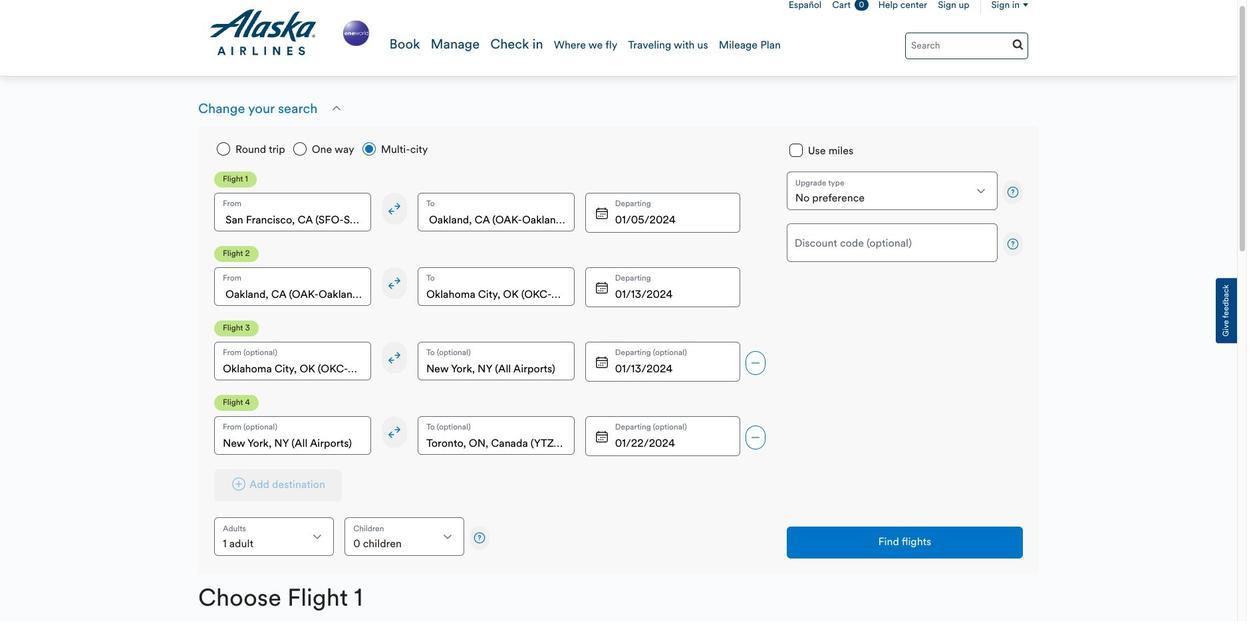 Task type: vqa. For each thing, say whether or not it's contained in the screenshot.
SEARCH BUTTON image
yes



Task type: locate. For each thing, give the bounding box(es) containing it.
Search text field
[[906, 33, 1029, 59]]

header nav bar navigation
[[0, 0, 1238, 77]]

dialog
[[1238, 0, 1248, 621], [1238, 0, 1248, 621], [1238, 0, 1248, 621], [1238, 0, 1248, 621], [1238, 0, 1248, 621], [1238, 0, 1248, 621]]



Task type: describe. For each thing, give the bounding box(es) containing it.
alaska airlines logo image
[[209, 9, 317, 56]]

search button image
[[1013, 39, 1024, 50]]

oneworld logo image
[[341, 18, 372, 49]]



